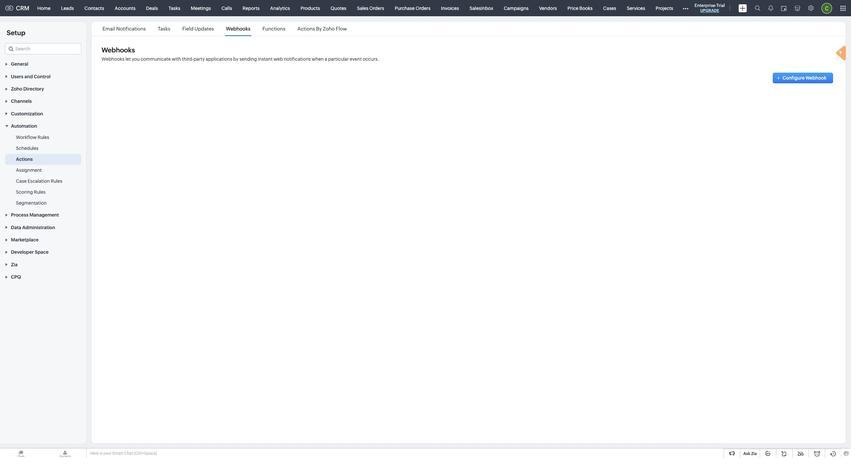 Task type: locate. For each thing, give the bounding box(es) containing it.
deals link
[[141, 0, 163, 16]]

field updates
[[182, 26, 214, 32]]

list
[[97, 22, 353, 36]]

None field
[[5, 43, 81, 54]]

purchase orders link
[[390, 0, 436, 16]]

reports link
[[237, 0, 265, 16]]

1 vertical spatial zoho
[[11, 86, 22, 92]]

1 vertical spatial tasks link
[[157, 26, 171, 32]]

email notifications
[[103, 26, 146, 32]]

orders for purchase orders
[[416, 5, 431, 11]]

1 vertical spatial tasks
[[158, 26, 170, 32]]

meetings link
[[186, 0, 216, 16]]

actions left by
[[298, 26, 315, 32]]

1 horizontal spatial orders
[[416, 5, 431, 11]]

orders
[[369, 5, 384, 11], [416, 5, 431, 11]]

webhooks up let
[[102, 46, 135, 54]]

actions down the schedules
[[16, 157, 33, 162]]

zia up cpq at the bottom left
[[11, 262, 18, 267]]

trial
[[717, 3, 725, 8]]

applications
[[206, 56, 232, 62]]

Search text field
[[5, 43, 81, 54]]

1 horizontal spatial actions
[[298, 26, 315, 32]]

signals image
[[769, 5, 773, 11]]

0 vertical spatial tasks link
[[163, 0, 186, 16]]

sales orders
[[357, 5, 384, 11]]

channels button
[[0, 95, 86, 107]]

actions for actions
[[16, 157, 33, 162]]

rules down "case escalation rules" link
[[34, 190, 46, 195]]

rules inside scoring rules "link"
[[34, 190, 46, 195]]

zoho down users at the top left
[[11, 86, 22, 92]]

data administration
[[11, 225, 55, 230]]

cases
[[604, 5, 616, 11]]

webhooks link
[[225, 26, 252, 32]]

salesinbox
[[470, 5, 493, 11]]

marketplace button
[[0, 234, 86, 246]]

0 vertical spatial zoho
[[323, 26, 335, 32]]

search image
[[755, 5, 761, 11]]

customization button
[[0, 107, 86, 120]]

webhooks down the calls link
[[226, 26, 251, 32]]

0 vertical spatial actions
[[298, 26, 315, 32]]

0 vertical spatial tasks
[[169, 5, 180, 11]]

0 horizontal spatial zoho
[[11, 86, 22, 92]]

scoring rules link
[[16, 189, 46, 196]]

2 vertical spatial webhooks
[[102, 56, 125, 62]]

here is your smart chat (ctrl+space)
[[90, 451, 157, 456]]

1 vertical spatial zia
[[751, 452, 757, 456]]

1 vertical spatial actions
[[16, 157, 33, 162]]

rules right escalation
[[51, 179, 62, 184]]

1 orders from the left
[[369, 5, 384, 11]]

by
[[233, 56, 239, 62]]

webhook
[[806, 75, 827, 81]]

orders right sales
[[369, 5, 384, 11]]

search element
[[751, 0, 765, 16]]

calls
[[222, 5, 232, 11]]

chat
[[124, 451, 133, 456]]

webhooks for 'webhooks' link
[[226, 26, 251, 32]]

calls link
[[216, 0, 237, 16]]

actions inside "automation" region
[[16, 157, 33, 162]]

create menu image
[[739, 4, 747, 12]]

2 orders from the left
[[416, 5, 431, 11]]

sales orders link
[[352, 0, 390, 16]]

process management button
[[0, 209, 86, 221]]

scoring
[[16, 190, 33, 195]]

reports
[[243, 5, 260, 11]]

automation button
[[0, 120, 86, 132]]

price books link
[[562, 0, 598, 16]]

zia right ask at the right bottom of the page
[[751, 452, 757, 456]]

zoho inside "dropdown button"
[[11, 86, 22, 92]]

0 horizontal spatial zia
[[11, 262, 18, 267]]

2 vertical spatial rules
[[34, 190, 46, 195]]

1 vertical spatial webhooks
[[102, 46, 135, 54]]

0 vertical spatial webhooks
[[226, 26, 251, 32]]

1 vertical spatial rules
[[51, 179, 62, 184]]

price
[[568, 5, 579, 11]]

tasks link
[[163, 0, 186, 16], [157, 26, 171, 32]]

rules inside 'workflow rules' link
[[38, 135, 49, 140]]

profile image
[[822, 3, 832, 13]]

orders inside 'link'
[[369, 5, 384, 11]]

zoho right by
[[323, 26, 335, 32]]

case
[[16, 179, 27, 184]]

directory
[[23, 86, 44, 92]]

automation region
[[0, 132, 86, 209]]

orders right purchase
[[416, 5, 431, 11]]

webhooks left let
[[102, 56, 125, 62]]

zoho inside list
[[323, 26, 335, 32]]

chats image
[[0, 449, 42, 458]]

contacts link
[[79, 0, 109, 16]]

notifications
[[116, 26, 146, 32]]

developer space button
[[0, 246, 86, 258]]

actions inside list
[[298, 26, 315, 32]]

invoices
[[441, 5, 459, 11]]

tasks down deals
[[158, 26, 170, 32]]

webhooks inside list
[[226, 26, 251, 32]]

configure webhook button
[[773, 73, 833, 83]]

1 horizontal spatial zia
[[751, 452, 757, 456]]

1 horizontal spatial zoho
[[323, 26, 335, 32]]

tasks link right deals
[[163, 0, 186, 16]]

0 horizontal spatial actions
[[16, 157, 33, 162]]

event
[[350, 56, 362, 62]]

configure webhook
[[783, 75, 827, 81]]

rules
[[38, 135, 49, 140], [51, 179, 62, 184], [34, 190, 46, 195]]

zoho directory button
[[0, 83, 86, 95]]

purchase
[[395, 5, 415, 11]]

general
[[11, 62, 28, 67]]

smart
[[112, 451, 123, 456]]

schedules
[[16, 146, 38, 151]]

updates
[[195, 26, 214, 32]]

list containing email notifications
[[97, 22, 353, 36]]

price books
[[568, 5, 593, 11]]

tasks link down deals
[[157, 26, 171, 32]]

quotes
[[331, 5, 347, 11]]

home link
[[32, 0, 56, 16]]

zia
[[11, 262, 18, 267], [751, 452, 757, 456]]

rules down automation dropdown button
[[38, 135, 49, 140]]

enterprise-
[[695, 3, 717, 8]]

rules for scoring rules
[[34, 190, 46, 195]]

ask
[[744, 452, 751, 456]]

0 vertical spatial rules
[[38, 135, 49, 140]]

ask zia
[[744, 452, 757, 456]]

email notifications link
[[102, 26, 147, 32]]

0 horizontal spatial orders
[[369, 5, 384, 11]]

cpq
[[11, 275, 21, 280]]

actions by zoho flow link
[[296, 26, 348, 32]]

tasks right deals link on the left top
[[169, 5, 180, 11]]

third-
[[182, 56, 194, 62]]

data administration button
[[0, 221, 86, 234]]

developer space
[[11, 250, 49, 255]]

0 vertical spatial zia
[[11, 262, 18, 267]]

tasks inside list
[[158, 26, 170, 32]]

zoho
[[323, 26, 335, 32], [11, 86, 22, 92]]



Task type: vqa. For each thing, say whether or not it's contained in the screenshot.
the Campaigns
yes



Task type: describe. For each thing, give the bounding box(es) containing it.
actions for actions by zoho flow
[[298, 26, 315, 32]]

field updates link
[[181, 26, 215, 32]]

developer
[[11, 250, 34, 255]]

crm
[[16, 5, 29, 12]]

actions by zoho flow
[[298, 26, 347, 32]]

signals element
[[765, 0, 777, 16]]

escalation
[[28, 179, 50, 184]]

meetings
[[191, 5, 211, 11]]

setup
[[7, 29, 25, 37]]

sales
[[357, 5, 369, 11]]

administration
[[22, 225, 55, 230]]

contacts image
[[44, 449, 86, 458]]

accounts
[[115, 5, 136, 11]]

workflow
[[16, 135, 37, 140]]

projects link
[[651, 0, 679, 16]]

leads link
[[56, 0, 79, 16]]

vendors link
[[534, 0, 562, 16]]

profile element
[[818, 0, 836, 16]]

quotes link
[[325, 0, 352, 16]]

a
[[325, 56, 327, 62]]

automation
[[11, 124, 37, 129]]

accounts link
[[109, 0, 141, 16]]

email
[[103, 26, 115, 32]]

you
[[132, 56, 140, 62]]

salesinbox link
[[464, 0, 499, 16]]

deals
[[146, 5, 158, 11]]

field
[[182, 26, 194, 32]]

general button
[[0, 58, 86, 70]]

calendar image
[[781, 5, 787, 11]]

zia inside dropdown button
[[11, 262, 18, 267]]

channels
[[11, 99, 32, 104]]

upgrade
[[701, 8, 720, 13]]

workflow rules
[[16, 135, 49, 140]]

instant
[[258, 56, 273, 62]]

services link
[[622, 0, 651, 16]]

products link
[[295, 0, 325, 16]]

analytics link
[[265, 0, 295, 16]]

products
[[301, 5, 320, 11]]

webhooks for webhooks let you communicate with third-party applications by sending instant web notifications when a particular event occurs.
[[102, 56, 125, 62]]

scoring rules
[[16, 190, 46, 195]]

services
[[627, 5, 645, 11]]

campaigns
[[504, 5, 529, 11]]

users
[[11, 74, 23, 79]]

users and control
[[11, 74, 51, 79]]

functions link
[[262, 26, 287, 32]]

control
[[34, 74, 51, 79]]

particular
[[328, 56, 349, 62]]

rules for workflow rules
[[38, 135, 49, 140]]

zoho directory
[[11, 86, 44, 92]]

management
[[29, 213, 59, 218]]

web
[[274, 56, 283, 62]]

purchase orders
[[395, 5, 431, 11]]

data
[[11, 225, 21, 230]]

Other Modules field
[[679, 3, 693, 13]]

cpq button
[[0, 271, 86, 283]]

case escalation rules link
[[16, 178, 62, 185]]

by
[[316, 26, 322, 32]]

orders for sales orders
[[369, 5, 384, 11]]

home
[[37, 5, 51, 11]]

cases link
[[598, 0, 622, 16]]

marketplace
[[11, 237, 39, 243]]

create menu element
[[735, 0, 751, 16]]

invoices link
[[436, 0, 464, 16]]

contacts
[[85, 5, 104, 11]]

rules inside "case escalation rules" link
[[51, 179, 62, 184]]

projects
[[656, 5, 673, 11]]

here
[[90, 451, 99, 456]]

and
[[24, 74, 33, 79]]

(ctrl+space)
[[134, 451, 157, 456]]

with
[[172, 56, 181, 62]]

assignment link
[[16, 167, 42, 174]]

functions
[[263, 26, 286, 32]]

webhooks let you communicate with third-party applications by sending instant web notifications when a particular event occurs.
[[102, 56, 379, 62]]

when
[[312, 56, 324, 62]]

customization
[[11, 111, 43, 116]]

process
[[11, 213, 28, 218]]

users and control button
[[0, 70, 86, 83]]

occurs.
[[363, 56, 379, 62]]

campaigns link
[[499, 0, 534, 16]]

flow
[[336, 26, 347, 32]]

schedules link
[[16, 145, 38, 152]]

case escalation rules
[[16, 179, 62, 184]]

process management
[[11, 213, 59, 218]]



